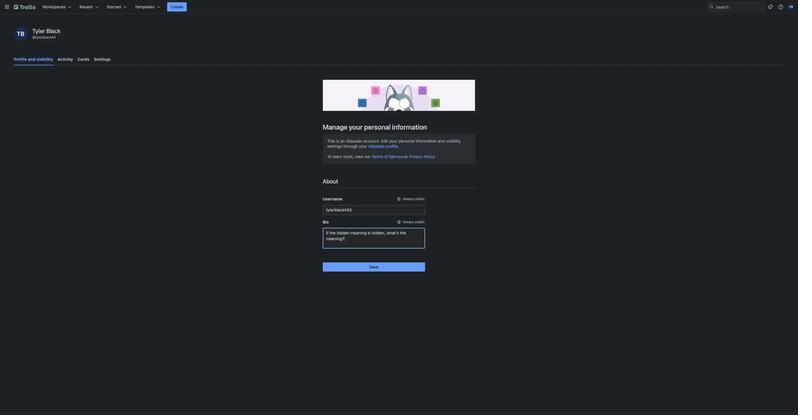 Task type: locate. For each thing, give the bounding box(es) containing it.
starred
[[107, 4, 121, 9]]

0 vertical spatial visibility
[[36, 57, 53, 62]]

always public for username
[[403, 197, 425, 201]]

save button
[[323, 263, 425, 272]]

learn
[[333, 154, 342, 159]]

1 always public from the top
[[403, 197, 425, 201]]

1 always from the top
[[403, 197, 415, 201]]

recent
[[80, 4, 93, 9]]

2 always from the top
[[403, 220, 415, 224]]

atlassian down account.
[[369, 144, 385, 149]]

policy
[[424, 154, 435, 159]]

2 vertical spatial your
[[359, 144, 368, 149]]

atlassian profile
[[369, 144, 398, 149]]

1 vertical spatial information
[[416, 139, 437, 144]]

manage
[[323, 123, 348, 131]]

privacy policy link
[[409, 154, 435, 159]]

recent button
[[76, 2, 102, 12]]

1 vertical spatial your
[[390, 139, 398, 144]]

tyler black (tylerblack44) image
[[789, 3, 795, 10]]

this is an atlassian account. edit your personal information and visibility settings through your
[[328, 139, 461, 149]]

open information menu image
[[779, 4, 785, 10]]

terms of service or privacy policy .
[[372, 154, 436, 159]]

1 vertical spatial and
[[438, 139, 445, 144]]

atlassian up through
[[346, 139, 363, 144]]

more,
[[344, 154, 354, 159]]

your up through
[[349, 123, 363, 131]]

1 vertical spatial always
[[403, 220, 415, 224]]

. up service
[[398, 144, 399, 149]]

0 vertical spatial always public
[[403, 197, 425, 201]]

username
[[323, 197, 343, 202]]

manage your personal information
[[323, 123, 428, 131]]

your up profile
[[390, 139, 398, 144]]

profile
[[14, 57, 27, 62]]

privacy
[[409, 154, 423, 159]]

1 horizontal spatial .
[[435, 154, 436, 159]]

visibility
[[36, 57, 53, 62], [446, 139, 461, 144]]

1 public from the top
[[415, 197, 425, 201]]

personal up account.
[[364, 123, 391, 131]]

through
[[344, 144, 358, 149]]

information
[[392, 123, 428, 131], [416, 139, 437, 144]]

personal up or
[[399, 139, 415, 144]]

1 vertical spatial personal
[[399, 139, 415, 144]]

information up this is an atlassian account. edit your personal information and visibility settings through your
[[392, 123, 428, 131]]

0 vertical spatial atlassian
[[346, 139, 363, 144]]

information up policy
[[416, 139, 437, 144]]

always public for bio
[[403, 220, 425, 224]]

1 horizontal spatial personal
[[399, 139, 415, 144]]

save
[[370, 265, 379, 270]]

and
[[28, 57, 35, 62], [438, 139, 445, 144]]

1 horizontal spatial and
[[438, 139, 445, 144]]

0 vertical spatial and
[[28, 57, 35, 62]]

your down account.
[[359, 144, 368, 149]]

1 horizontal spatial visibility
[[446, 139, 461, 144]]

starred button
[[103, 2, 130, 12]]

and inside this is an atlassian account. edit your personal information and visibility settings through your
[[438, 139, 445, 144]]

always
[[403, 197, 415, 201], [403, 220, 415, 224]]

visibility inside this is an atlassian account. edit your personal information and visibility settings through your
[[446, 139, 461, 144]]

activity
[[58, 57, 73, 62]]

0 horizontal spatial atlassian
[[346, 139, 363, 144]]

. right 'privacy'
[[435, 154, 436, 159]]

your
[[349, 123, 363, 131], [390, 139, 398, 144], [359, 144, 368, 149]]

0 horizontal spatial personal
[[364, 123, 391, 131]]

primary element
[[0, 0, 799, 14]]

always for bio
[[403, 220, 415, 224]]

1 vertical spatial public
[[415, 220, 425, 224]]

create button
[[167, 2, 187, 12]]

1 vertical spatial always public
[[403, 220, 425, 224]]

0 vertical spatial .
[[398, 144, 399, 149]]

account.
[[364, 139, 380, 144]]

0 vertical spatial always
[[403, 197, 415, 201]]

edit
[[381, 139, 389, 144]]

2 always public from the top
[[403, 220, 425, 224]]

always public
[[403, 197, 425, 201], [403, 220, 425, 224]]

public for username
[[415, 197, 425, 201]]

settings
[[94, 57, 111, 62]]

0 vertical spatial public
[[415, 197, 425, 201]]

atlassian inside this is an atlassian account. edit your personal information and visibility settings through your
[[346, 139, 363, 144]]

.
[[398, 144, 399, 149], [435, 154, 436, 159]]

tyler black (tylerblack44) image
[[14, 27, 28, 41]]

1 vertical spatial visibility
[[446, 139, 461, 144]]

is
[[337, 139, 340, 144]]

0 horizontal spatial visibility
[[36, 57, 53, 62]]

atlassian
[[346, 139, 363, 144], [369, 144, 385, 149]]

2 public from the top
[[415, 220, 425, 224]]

templates
[[135, 4, 155, 9]]

cards
[[78, 57, 89, 62]]

0 horizontal spatial .
[[398, 144, 399, 149]]

@
[[32, 35, 35, 40]]

public
[[415, 197, 425, 201], [415, 220, 425, 224]]

personal
[[364, 123, 391, 131], [399, 139, 415, 144]]

view
[[355, 154, 364, 159]]

1 horizontal spatial atlassian
[[369, 144, 385, 149]]

1 vertical spatial .
[[435, 154, 436, 159]]

an
[[341, 139, 345, 144]]

0 horizontal spatial and
[[28, 57, 35, 62]]

settings
[[328, 144, 343, 149]]

0 vertical spatial your
[[349, 123, 363, 131]]

about
[[323, 178, 339, 185]]



Task type: vqa. For each thing, say whether or not it's contained in the screenshot.
Terms Of Service link
yes



Task type: describe. For each thing, give the bounding box(es) containing it.
service
[[390, 154, 403, 159]]

search image
[[710, 5, 715, 9]]

bio
[[323, 220, 329, 225]]

back to home image
[[14, 2, 35, 12]]

information inside this is an atlassian account. edit your personal information and visibility settings through your
[[416, 139, 437, 144]]

always for username
[[403, 197, 415, 201]]

Bio text field
[[323, 228, 425, 249]]

terms of service link
[[372, 154, 403, 159]]

public for bio
[[415, 220, 425, 224]]

workspaces
[[42, 4, 66, 9]]

1 vertical spatial atlassian
[[369, 144, 385, 149]]

or
[[404, 154, 408, 159]]

activity link
[[58, 54, 73, 65]]

profile
[[386, 144, 398, 149]]

templates button
[[131, 2, 164, 12]]

cards link
[[78, 54, 89, 65]]

black
[[46, 28, 61, 34]]

0 vertical spatial information
[[392, 123, 428, 131]]

. to learn more, view our
[[328, 144, 399, 159]]

0 notifications image
[[768, 3, 775, 10]]

tyler black @ tylerblack44
[[32, 28, 61, 40]]

tyler
[[32, 28, 45, 34]]

personal inside this is an atlassian account. edit your personal information and visibility settings through your
[[399, 139, 415, 144]]

Search field
[[715, 3, 765, 11]]

profile and visibility link
[[14, 54, 53, 65]]

profile and visibility
[[14, 57, 53, 62]]

our
[[365, 154, 371, 159]]

. inside . to learn more, view our
[[398, 144, 399, 149]]

to
[[328, 154, 332, 159]]

Username text field
[[323, 205, 425, 215]]

tylerblack44
[[35, 35, 56, 40]]

create
[[171, 4, 184, 9]]

of
[[385, 154, 388, 159]]

settings link
[[94, 54, 111, 65]]

workspaces button
[[39, 2, 75, 12]]

0 vertical spatial personal
[[364, 123, 391, 131]]

atlassian profile link
[[369, 144, 398, 149]]

this
[[328, 139, 335, 144]]

terms
[[372, 154, 384, 159]]



